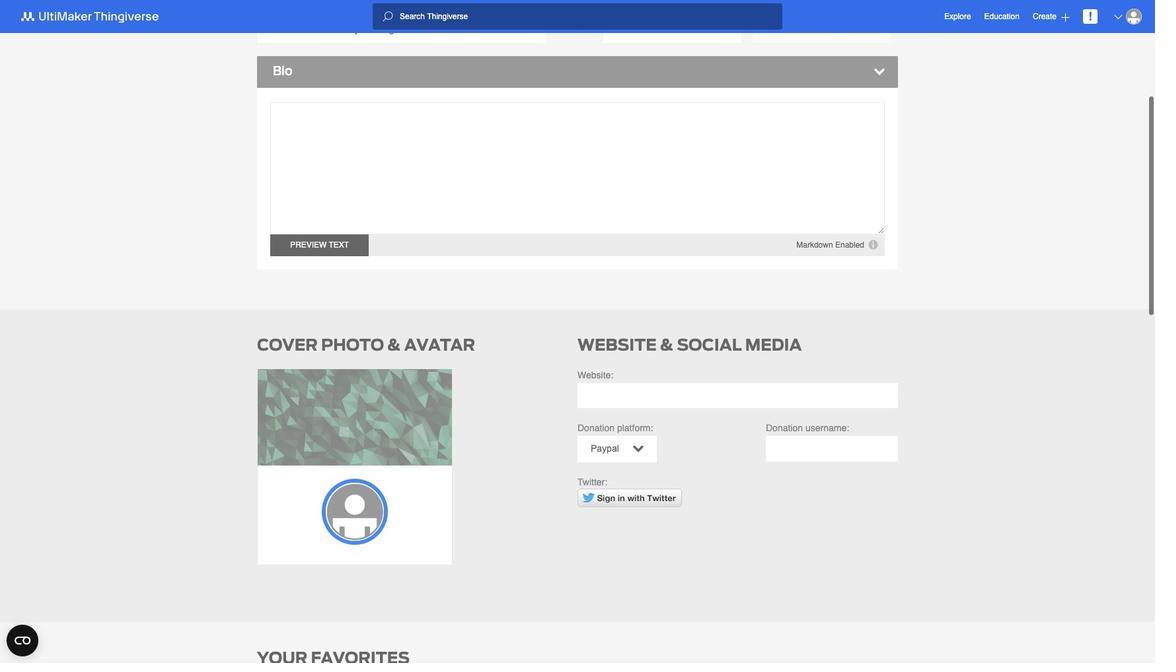 Task type: locate. For each thing, give the bounding box(es) containing it.
0 horizontal spatial &
[[388, 334, 401, 357]]

avatar
[[404, 334, 475, 357]]

& left social at the right bottom of the page
[[660, 334, 674, 357]]

explore
[[945, 12, 972, 21]]

media
[[746, 334, 802, 357]]

1 donation from the left
[[578, 423, 615, 434]]

create
[[1033, 12, 1057, 21]]

makerbot logo image
[[13, 9, 175, 24]]

1 horizontal spatial &
[[660, 334, 674, 357]]

markdown
[[797, 240, 833, 250]]

bio
[[273, 62, 293, 80]]

do
[[325, 3, 335, 14]]

donation for donation username:
[[766, 423, 803, 434]]

cover
[[257, 334, 318, 357]]

enabled
[[836, 240, 865, 250]]

& right photo
[[388, 334, 401, 357]]

industry*
[[603, 3, 640, 14]]

twitter:
[[578, 477, 608, 488]]

website & social media
[[578, 334, 802, 357]]

education
[[985, 12, 1020, 21]]

anna_m94 image
[[326, 483, 384, 541]]

you
[[337, 3, 352, 14]]

website:
[[578, 370, 614, 381]]

3d
[[281, 3, 293, 14]]

preview
[[290, 240, 327, 250]]

donation for donation platform:
[[578, 423, 615, 434]]

search control image
[[383, 11, 393, 22]]

create button
[[1033, 6, 1070, 27]]

1 horizontal spatial donation
[[766, 423, 803, 434]]

avatar image
[[1127, 9, 1142, 24]]

&
[[388, 334, 401, 357], [660, 334, 674, 357]]

donation
[[578, 423, 615, 434], [766, 423, 803, 434]]

donation platform:
[[578, 423, 654, 434]]

platform:
[[617, 423, 654, 434]]

2 donation from the left
[[766, 423, 803, 434]]

0 horizontal spatial donation
[[578, 423, 615, 434]]

None text field
[[270, 102, 885, 234], [578, 383, 899, 409], [766, 436, 899, 462], [270, 102, 885, 234], [578, 383, 899, 409], [766, 436, 899, 462]]

Search Thingiverse text field
[[393, 11, 783, 22]]

donation left platform:
[[578, 423, 615, 434]]

website
[[578, 334, 657, 357]]

what 3d printer do you use?
[[257, 3, 375, 14]]

2 & from the left
[[660, 334, 674, 357]]

donation left username:
[[766, 423, 803, 434]]



Task type: describe. For each thing, give the bounding box(es) containing it.
username:
[[806, 423, 850, 434]]

social
[[677, 334, 742, 357]]

! link
[[1084, 9, 1098, 24]]

what
[[257, 3, 279, 14]]

text
[[329, 240, 349, 250]]

sign in with twitter image
[[578, 489, 682, 508]]

cover photo & avatar
[[257, 334, 475, 357]]

donation username:
[[766, 423, 850, 434]]

education link
[[985, 10, 1020, 23]]

printer
[[296, 3, 322, 14]]

plusicon image
[[1062, 13, 1070, 21]]

use?
[[355, 3, 375, 14]]

photo
[[321, 334, 384, 357]]

explore button
[[945, 6, 972, 27]]

subindustry*
[[753, 3, 806, 14]]

preview text button
[[270, 234, 369, 256]]

open widget image
[[7, 625, 38, 657]]

preview text
[[290, 240, 349, 250]]

1 & from the left
[[388, 334, 401, 357]]

!
[[1089, 9, 1093, 23]]

markdown enabled
[[797, 240, 865, 250]]



Task type: vqa. For each thing, say whether or not it's contained in the screenshot.
search control 'image'
yes



